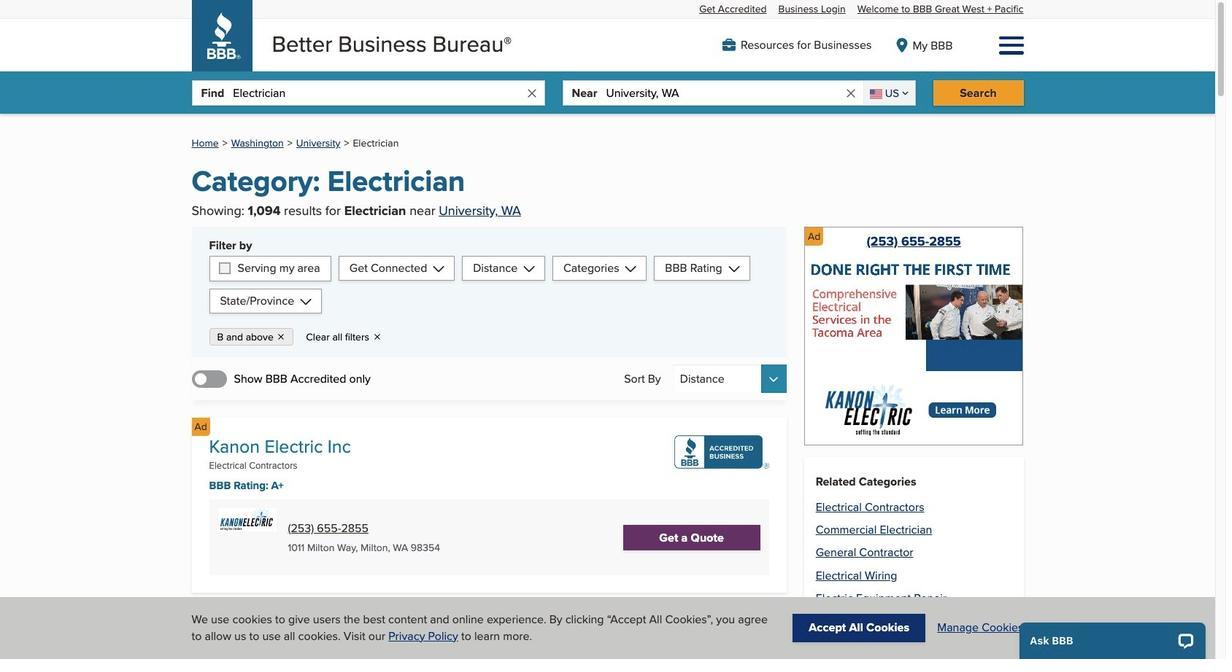Task type: describe. For each thing, give the bounding box(es) containing it.
1 accredited business image from the top
[[674, 436, 769, 470]]

businesses, category search field
[[233, 81, 525, 105]]

city, state or zip field
[[606, 81, 845, 105]]



Task type: locate. For each thing, give the bounding box(es) containing it.
kanon electric inc image
[[808, 376, 1020, 445]]

clear search image
[[525, 87, 538, 100]]

2 accredited business image from the top
[[674, 626, 769, 659]]

accredited business image
[[674, 436, 769, 470], [674, 626, 769, 659]]

1 vertical spatial accredited business image
[[674, 626, 769, 659]]

0 vertical spatial accredited business image
[[674, 436, 769, 470]]

None field
[[864, 81, 915, 105]]

clear search image
[[845, 87, 858, 100]]

None button
[[673, 365, 787, 394]]



Task type: vqa. For each thing, say whether or not it's contained in the screenshot.
that inside the IN A MARKET SATURATED WITH COMPANIES VYING FOR CUSTOMERS, BBB ACCREDITATION GIVES CONSUMERS CONFIDENCE THAT THEY'RE DEALING WITH AN ETHICAL AND VETTED BUSINESS.
no



